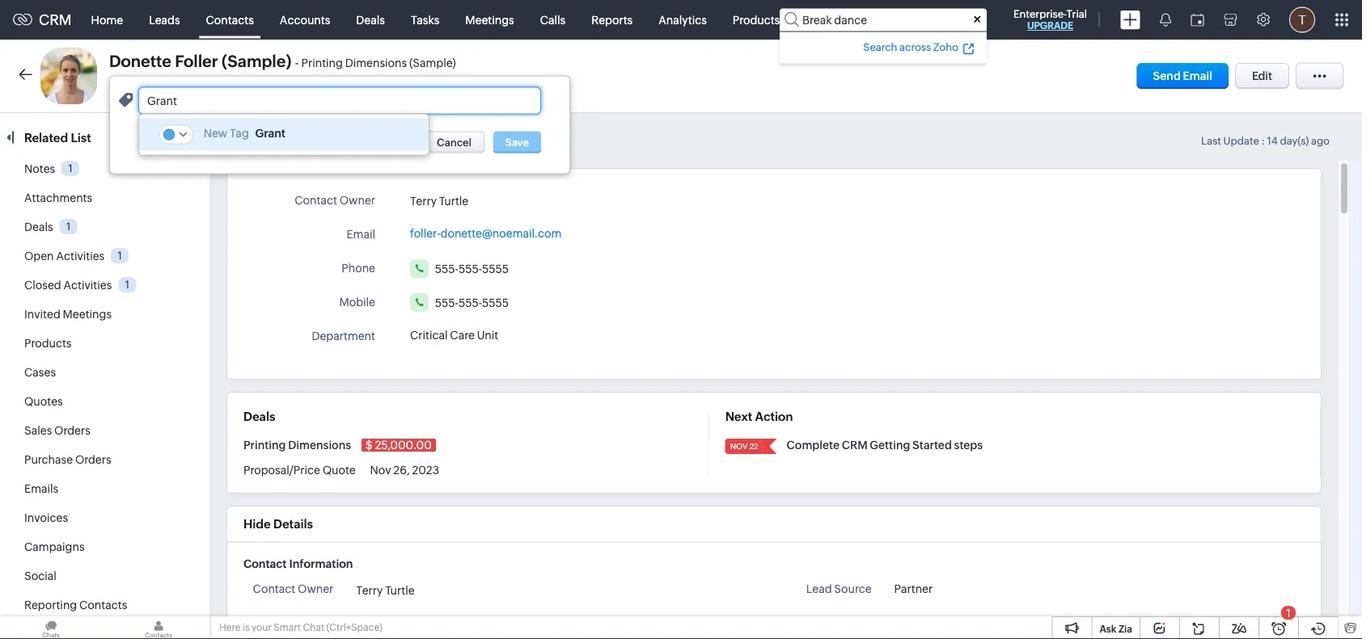 Task type: describe. For each thing, give the bounding box(es) containing it.
printing inside donette foller (sample) - printing dimensions (sample)
[[301, 57, 343, 70]]

update
[[1224, 135, 1260, 147]]

edit
[[1252, 70, 1273, 83]]

complete crm getting started steps link
[[787, 439, 983, 452]]

0 vertical spatial printing dimensions (sample) link
[[301, 56, 456, 70]]

purchase
[[24, 454, 73, 467]]

notes link
[[24, 163, 55, 176]]

invited meetings link
[[24, 308, 112, 321]]

Search field
[[780, 8, 987, 31]]

timeline
[[334, 129, 382, 144]]

hide
[[244, 518, 271, 532]]

meetings link
[[452, 0, 527, 39]]

phone
[[342, 262, 375, 275]]

campaigns link
[[24, 541, 85, 554]]

proposal/price quote
[[244, 464, 358, 477]]

list box containing new tag
[[139, 114, 429, 155]]

name for account name
[[302, 616, 334, 629]]

cancel button
[[424, 131, 485, 153]]

contacts image
[[108, 617, 210, 640]]

campaigns
[[24, 541, 85, 554]]

hide details
[[244, 518, 313, 532]]

555- up critical care unit
[[435, 296, 459, 309]]

steps
[[954, 439, 983, 452]]

26,
[[393, 464, 410, 477]]

contact down hide
[[244, 558, 287, 571]]

tasks
[[411, 13, 440, 26]]

printing dimensions link
[[244, 439, 353, 452]]

contact information
[[244, 558, 353, 571]]

reports
[[592, 13, 633, 26]]

1 vertical spatial products link
[[24, 337, 72, 350]]

is
[[243, 623, 250, 634]]

dimensions for printing dimensions
[[288, 439, 351, 452]]

chats image
[[0, 617, 102, 640]]

account name
[[255, 616, 334, 629]]

1 for closed activities
[[125, 279, 129, 291]]

partner
[[895, 583, 933, 596]]

crm link
[[13, 12, 72, 28]]

account
[[255, 616, 300, 629]]

notes
[[24, 163, 55, 176]]

orders for sales orders
[[54, 425, 90, 438]]

cases
[[24, 367, 56, 379]]

contact owner for email
[[295, 194, 375, 207]]

source
[[834, 583, 872, 596]]

chat
[[303, 623, 325, 634]]

foller-
[[410, 227, 441, 240]]

grant
[[255, 127, 286, 140]]

new tag grant
[[204, 127, 286, 140]]

search
[[864, 41, 898, 53]]

foller-donette@noemail.com
[[410, 227, 562, 240]]

zia
[[1119, 624, 1133, 635]]

foller-donette@noemail.com link
[[410, 222, 562, 240]]

signals image
[[1160, 13, 1172, 27]]

day(s)
[[1280, 135, 1309, 147]]

contacts link
[[193, 0, 267, 39]]

555-555-5555 for mobile
[[435, 296, 509, 309]]

donette foller (sample)
[[895, 616, 1018, 629]]

projects link
[[864, 0, 932, 39]]

emails link
[[24, 483, 58, 496]]

activities for closed activities
[[64, 279, 112, 292]]

reports link
[[579, 0, 646, 39]]

$
[[366, 439, 373, 452]]

purchase orders
[[24, 454, 111, 467]]

timeline link
[[334, 129, 382, 144]]

donette foller (sample) - printing dimensions (sample)
[[109, 52, 456, 71]]

5555 for mobile
[[482, 296, 509, 309]]

profile element
[[1280, 0, 1325, 39]]

invoices
[[24, 512, 68, 525]]

zoho
[[933, 41, 959, 53]]

tag
[[230, 127, 249, 140]]

$ 25,000.00
[[366, 439, 432, 452]]

foller for donette foller (sample) - printing dimensions (sample)
[[175, 52, 218, 71]]

overview
[[246, 129, 299, 144]]

0 horizontal spatial deals link
[[24, 221, 53, 234]]

search across zoho
[[864, 41, 959, 53]]

quote
[[323, 464, 356, 477]]

closed
[[24, 279, 61, 292]]

reporting contacts link
[[24, 600, 127, 612]]

2023
[[412, 464, 439, 477]]

meetings inside meetings link
[[465, 13, 514, 26]]

(sample) for printing dimensions (sample)
[[464, 616, 511, 629]]

1 vertical spatial printing dimensions (sample) link
[[356, 614, 511, 631]]

1 vertical spatial contacts
[[79, 600, 127, 612]]

turtle for donette@noemail.com
[[439, 194, 469, 207]]

analytics
[[659, 13, 707, 26]]

cases link
[[24, 367, 56, 379]]

social link
[[24, 570, 56, 583]]

new
[[204, 127, 227, 140]]

enterprise-trial upgrade
[[1014, 8, 1087, 31]]

contact up the account
[[253, 583, 295, 596]]

critical care unit
[[410, 329, 499, 342]]

your
[[252, 623, 272, 634]]

critical
[[410, 329, 448, 342]]

0 vertical spatial products
[[733, 13, 780, 26]]

projects
[[877, 13, 919, 26]]

(sample) inside donette foller (sample) - printing dimensions (sample)
[[409, 57, 456, 70]]

terry for foller-donette@noemail.com
[[410, 194, 437, 207]]

last update : 14 day(s) ago
[[1202, 135, 1330, 147]]

calendar image
[[1191, 13, 1205, 26]]

14
[[1267, 135, 1278, 147]]



Task type: vqa. For each thing, say whether or not it's contained in the screenshot.
Donette Foller (Sample) the Donette
yes



Task type: locate. For each thing, give the bounding box(es) containing it.
:
[[1262, 135, 1265, 147]]

1 for notes
[[68, 162, 73, 175]]

0 vertical spatial owner
[[340, 194, 375, 207]]

1 vertical spatial meetings
[[63, 308, 112, 321]]

turtle up printing dimensions (sample)
[[385, 584, 415, 597]]

profile image
[[1290, 7, 1316, 33]]

activities up invited meetings
[[64, 279, 112, 292]]

-
[[295, 56, 299, 70]]

1 name from the left
[[841, 615, 872, 628]]

deals up open
[[24, 221, 53, 234]]

555- down foller-donette@noemail.com
[[459, 262, 482, 275]]

1 horizontal spatial terry
[[410, 194, 437, 207]]

donette down partner
[[895, 616, 937, 629]]

printing right -
[[301, 57, 343, 70]]

contacts right leads
[[206, 13, 254, 26]]

closed activities
[[24, 279, 112, 292]]

leads
[[149, 13, 180, 26]]

signals element
[[1150, 0, 1181, 40]]

0 vertical spatial email
[[1183, 70, 1213, 83]]

2 vertical spatial deals
[[244, 410, 275, 424]]

orders for purchase orders
[[75, 454, 111, 467]]

2 horizontal spatial deals
[[356, 13, 385, 26]]

products link left services
[[720, 0, 793, 39]]

1 horizontal spatial owner
[[340, 194, 375, 207]]

option
[[139, 118, 429, 151]]

0 horizontal spatial deals
[[24, 221, 53, 234]]

0 horizontal spatial donette
[[109, 52, 171, 71]]

printing for printing dimensions (sample)
[[356, 616, 398, 629]]

dimensions inside donette foller (sample) - printing dimensions (sample)
[[345, 57, 407, 70]]

deals link
[[343, 0, 398, 39], [24, 221, 53, 234]]

1 horizontal spatial deals link
[[343, 0, 398, 39]]

0 vertical spatial terry turtle
[[410, 194, 469, 207]]

0 horizontal spatial email
[[347, 228, 375, 241]]

donette
[[109, 52, 171, 71], [895, 616, 937, 629]]

0 horizontal spatial name
[[302, 616, 334, 629]]

1 for open activities
[[118, 250, 122, 262]]

0 horizontal spatial products
[[24, 337, 72, 350]]

invited meetings
[[24, 308, 112, 321]]

email inside button
[[1183, 70, 1213, 83]]

printing dimensions
[[244, 439, 353, 452]]

2 555-555-5555 from the top
[[435, 296, 509, 309]]

orders up purchase orders link
[[54, 425, 90, 438]]

terry turtle up foller-
[[410, 194, 469, 207]]

invoices link
[[24, 512, 68, 525]]

0 vertical spatial crm
[[39, 12, 72, 28]]

enterprise-
[[1014, 8, 1067, 20]]

1 555-555-5555 from the top
[[435, 262, 509, 275]]

1 vertical spatial email
[[347, 228, 375, 241]]

0 vertical spatial 555-555-5555
[[435, 262, 509, 275]]

products
[[733, 13, 780, 26], [24, 337, 72, 350]]

deals link up open
[[24, 221, 53, 234]]

1 vertical spatial nov
[[370, 464, 391, 477]]

orders
[[54, 425, 90, 438], [75, 454, 111, 467]]

terry turtle for printing
[[356, 584, 415, 597]]

(ctrl+space)
[[326, 623, 382, 634]]

products down invited
[[24, 337, 72, 350]]

5555 down donette@noemail.com
[[482, 262, 509, 275]]

dimensions
[[345, 57, 407, 70], [288, 439, 351, 452], [400, 616, 462, 629]]

1 vertical spatial owner
[[298, 583, 334, 596]]

1 vertical spatial deals
[[24, 221, 53, 234]]

name for contact name
[[841, 615, 872, 628]]

0 horizontal spatial crm
[[39, 12, 72, 28]]

crm
[[39, 12, 72, 28], [842, 439, 868, 452]]

terry for printing dimensions (sample)
[[356, 584, 383, 597]]

1 vertical spatial orders
[[75, 454, 111, 467]]

terry turtle
[[410, 194, 469, 207], [356, 584, 415, 597]]

terry turtle for foller-
[[410, 194, 469, 207]]

emails
[[24, 483, 58, 496]]

0 horizontal spatial products link
[[24, 337, 72, 350]]

create menu element
[[1111, 0, 1150, 39]]

started
[[913, 439, 952, 452]]

1 for deals
[[66, 221, 71, 233]]

1 vertical spatial dimensions
[[288, 439, 351, 452]]

2 vertical spatial dimensions
[[400, 616, 462, 629]]

0 horizontal spatial nov
[[370, 464, 391, 477]]

1 5555 from the top
[[482, 262, 509, 275]]

2 name from the left
[[302, 616, 334, 629]]

create menu image
[[1121, 10, 1141, 30]]

555-555-5555 down foller-donette@noemail.com
[[435, 262, 509, 275]]

ago
[[1311, 135, 1330, 147]]

printing right chat
[[356, 616, 398, 629]]

details
[[273, 518, 313, 532]]

turtle up foller-
[[439, 194, 469, 207]]

name down source
[[841, 615, 872, 628]]

information
[[289, 558, 353, 571]]

0 vertical spatial products link
[[720, 0, 793, 39]]

1 horizontal spatial deals
[[244, 410, 275, 424]]

orders right purchase
[[75, 454, 111, 467]]

contact down timeline link
[[295, 194, 337, 207]]

0 vertical spatial terry
[[410, 194, 437, 207]]

555-555-5555 for phone
[[435, 262, 509, 275]]

1 vertical spatial donette
[[895, 616, 937, 629]]

1 vertical spatial products
[[24, 337, 72, 350]]

lead source
[[806, 583, 872, 596]]

1 vertical spatial 5555
[[482, 296, 509, 309]]

1 vertical spatial activities
[[64, 279, 112, 292]]

printing
[[301, 57, 343, 70], [244, 439, 286, 452], [356, 616, 398, 629]]

dimensions right (ctrl+space)
[[400, 616, 462, 629]]

1 vertical spatial deals link
[[24, 221, 53, 234]]

quotes
[[24, 396, 63, 409]]

terry
[[410, 194, 437, 207], [356, 584, 383, 597]]

dimensions up enter tags text field
[[345, 57, 407, 70]]

search across zoho link
[[861, 38, 977, 55]]

accounts link
[[267, 0, 343, 39]]

0 vertical spatial contacts
[[206, 13, 254, 26]]

reporting
[[24, 600, 77, 612]]

trial
[[1067, 8, 1087, 20]]

0 horizontal spatial foller
[[175, 52, 218, 71]]

hide details link
[[244, 518, 313, 532]]

save button
[[493, 131, 541, 153]]

None field
[[138, 87, 541, 114]]

0 horizontal spatial meetings
[[63, 308, 112, 321]]

sales
[[24, 425, 52, 438]]

1 vertical spatial turtle
[[385, 584, 415, 597]]

0 vertical spatial orders
[[54, 425, 90, 438]]

terry up foller-
[[410, 194, 437, 207]]

555- up care
[[459, 296, 482, 309]]

here
[[219, 623, 241, 634]]

0 vertical spatial dimensions
[[345, 57, 407, 70]]

home link
[[78, 0, 136, 39]]

1 horizontal spatial foller
[[939, 616, 969, 629]]

0 horizontal spatial contacts
[[79, 600, 127, 612]]

donette for donette foller (sample)
[[895, 616, 937, 629]]

contact down lead
[[796, 615, 838, 628]]

0 vertical spatial nov
[[730, 442, 748, 451]]

care
[[450, 329, 475, 342]]

contact owner for account name
[[253, 583, 334, 596]]

terry up (ctrl+space)
[[356, 584, 383, 597]]

owner down timeline
[[340, 194, 375, 207]]

accounts
[[280, 13, 330, 26]]

closed activities link
[[24, 279, 112, 292]]

printing up proposal/price on the bottom
[[244, 439, 286, 452]]

here is your smart chat (ctrl+space)
[[219, 623, 382, 634]]

crm left getting at the bottom of the page
[[842, 439, 868, 452]]

555-555-5555 up care
[[435, 296, 509, 309]]

0 vertical spatial 5555
[[482, 262, 509, 275]]

related list
[[24, 131, 94, 145]]

0 horizontal spatial owner
[[298, 583, 334, 596]]

department
[[312, 330, 375, 343]]

foller for donette foller (sample)
[[939, 616, 969, 629]]

donette for donette foller (sample) - printing dimensions (sample)
[[109, 52, 171, 71]]

0 vertical spatial donette
[[109, 52, 171, 71]]

(sample) for donette foller (sample) - printing dimensions (sample)
[[222, 52, 292, 71]]

nov left 26,
[[370, 464, 391, 477]]

1 horizontal spatial name
[[841, 615, 872, 628]]

2 horizontal spatial printing
[[356, 616, 398, 629]]

across
[[900, 41, 931, 53]]

0 vertical spatial deals link
[[343, 0, 398, 39]]

overview link
[[246, 129, 299, 144]]

1 horizontal spatial turtle
[[439, 194, 469, 207]]

analytics link
[[646, 0, 720, 39]]

contact owner down contact information
[[253, 583, 334, 596]]

sales orders
[[24, 425, 90, 438]]

calls
[[540, 13, 566, 26]]

reporting contacts
[[24, 600, 127, 612]]

deals left tasks
[[356, 13, 385, 26]]

lead
[[806, 583, 832, 596]]

5555 up unit at the left bottom
[[482, 296, 509, 309]]

quotes link
[[24, 396, 63, 409]]

1 horizontal spatial products
[[733, 13, 780, 26]]

deals link left tasks
[[343, 0, 398, 39]]

1 vertical spatial contact owner
[[253, 583, 334, 596]]

save
[[506, 136, 529, 148]]

tasks link
[[398, 0, 452, 39]]

555- down foller-
[[435, 262, 459, 275]]

activities up closed activities link
[[56, 250, 105, 263]]

0 vertical spatial meetings
[[465, 13, 514, 26]]

complete crm getting started steps
[[787, 439, 983, 452]]

owner down information
[[298, 583, 334, 596]]

1 horizontal spatial meetings
[[465, 13, 514, 26]]

foller
[[175, 52, 218, 71], [939, 616, 969, 629]]

owner for account name
[[298, 583, 334, 596]]

calls link
[[527, 0, 579, 39]]

0 horizontal spatial printing
[[244, 439, 286, 452]]

5555 for phone
[[482, 262, 509, 275]]

send
[[1153, 70, 1181, 83]]

(sample) for donette foller (sample)
[[971, 616, 1018, 629]]

open activities link
[[24, 250, 105, 263]]

1 horizontal spatial printing
[[301, 57, 343, 70]]

0 vertical spatial deals
[[356, 13, 385, 26]]

1 vertical spatial printing
[[244, 439, 286, 452]]

send email
[[1153, 70, 1213, 83]]

owner for email
[[340, 194, 375, 207]]

email right send
[[1183, 70, 1213, 83]]

products link down invited
[[24, 337, 72, 350]]

donette down leads
[[109, 52, 171, 71]]

activities
[[56, 250, 105, 263], [64, 279, 112, 292]]

name right smart
[[302, 616, 334, 629]]

ask zia
[[1100, 624, 1133, 635]]

0 horizontal spatial turtle
[[385, 584, 415, 597]]

list
[[71, 131, 91, 145]]

Enter Tags text field
[[147, 94, 513, 107]]

turtle
[[439, 194, 469, 207], [385, 584, 415, 597]]

email
[[1183, 70, 1213, 83], [347, 228, 375, 241]]

contacts right reporting
[[79, 600, 127, 612]]

nov for nov 26, 2023
[[370, 464, 391, 477]]

1 horizontal spatial contacts
[[206, 13, 254, 26]]

open activities
[[24, 250, 105, 263]]

proposal/price
[[244, 464, 320, 477]]

0 horizontal spatial terry
[[356, 584, 383, 597]]

0 vertical spatial foller
[[175, 52, 218, 71]]

0 vertical spatial activities
[[56, 250, 105, 263]]

contact name
[[796, 615, 872, 628]]

crm left home 'link'
[[39, 12, 72, 28]]

attachments
[[24, 192, 92, 205]]

0 vertical spatial turtle
[[439, 194, 469, 207]]

products left services
[[733, 13, 780, 26]]

2 5555 from the top
[[482, 296, 509, 309]]

turtle for dimensions
[[385, 584, 415, 597]]

attachments link
[[24, 192, 92, 205]]

terry turtle up (ctrl+space)
[[356, 584, 415, 597]]

activities for open activities
[[56, 250, 105, 263]]

Other Modules field
[[932, 7, 967, 33]]

owner
[[340, 194, 375, 207], [298, 583, 334, 596]]

last
[[1202, 135, 1222, 147]]

home
[[91, 13, 123, 26]]

contact owner
[[295, 194, 375, 207], [253, 583, 334, 596]]

0 vertical spatial contact owner
[[295, 194, 375, 207]]

printing dimensions (sample)
[[356, 616, 511, 629]]

related
[[24, 131, 68, 145]]

meetings down closed activities link
[[63, 308, 112, 321]]

email up phone
[[347, 228, 375, 241]]

nov for nov 22
[[730, 442, 748, 451]]

1 vertical spatial terry turtle
[[356, 584, 415, 597]]

1 horizontal spatial donette
[[895, 616, 937, 629]]

meetings left calls link
[[465, 13, 514, 26]]

1 vertical spatial 555-555-5555
[[435, 296, 509, 309]]

deals up the printing dimensions on the left
[[244, 410, 275, 424]]

services
[[806, 13, 851, 26]]

1 horizontal spatial products link
[[720, 0, 793, 39]]

contact owner down timeline link
[[295, 194, 375, 207]]

nov left 22
[[730, 442, 748, 451]]

list box
[[139, 114, 429, 155]]

1 vertical spatial crm
[[842, 439, 868, 452]]

printing for printing dimensions
[[244, 439, 286, 452]]

1 horizontal spatial nov
[[730, 442, 748, 451]]

dimensions up proposal/price quote
[[288, 439, 351, 452]]

1 vertical spatial foller
[[939, 616, 969, 629]]

1 vertical spatial terry
[[356, 584, 383, 597]]

dimensions for printing dimensions (sample)
[[400, 616, 462, 629]]

unit
[[477, 329, 499, 342]]

1 horizontal spatial crm
[[842, 439, 868, 452]]

option containing new tag
[[139, 118, 429, 151]]

1 horizontal spatial email
[[1183, 70, 1213, 83]]

0 vertical spatial printing
[[301, 57, 343, 70]]

2 vertical spatial printing
[[356, 616, 398, 629]]

edit button
[[1235, 63, 1290, 89]]

ask
[[1100, 624, 1117, 635]]



